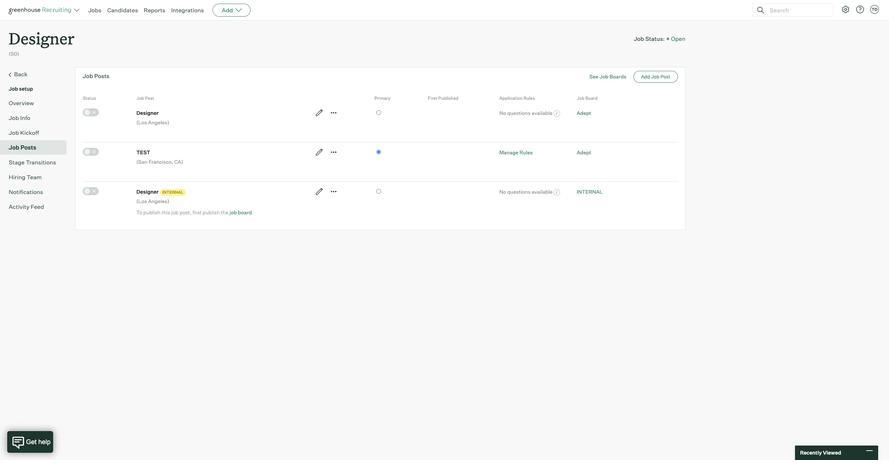 Task type: vqa. For each thing, say whether or not it's contained in the screenshot.
the top the Candidates
no



Task type: locate. For each thing, give the bounding box(es) containing it.
1 vertical spatial designer
[[136, 110, 159, 116]]

2 publish from the left
[[203, 209, 220, 215]]

1 vertical spatial post
[[145, 95, 154, 101]]

job right "this"
[[171, 209, 178, 215]]

angeles)
[[148, 119, 169, 125], [148, 198, 169, 204]]

jobs link
[[88, 7, 101, 14]]

2 available from the top
[[532, 189, 553, 195]]

no questions available
[[499, 110, 554, 116], [499, 189, 554, 195]]

designer down job post
[[136, 110, 159, 116]]

job
[[634, 35, 644, 42], [83, 72, 93, 79], [600, 73, 609, 79], [651, 74, 660, 79], [9, 86, 18, 92], [136, 95, 144, 101], [577, 95, 584, 101], [9, 114, 19, 121], [9, 129, 19, 136], [9, 144, 19, 151]]

2 no from the top
[[499, 189, 506, 195]]

0 vertical spatial adept link
[[577, 110, 591, 116]]

(san
[[136, 159, 147, 165]]

0 vertical spatial designer
[[9, 27, 75, 49]]

None radio
[[376, 150, 381, 154], [376, 189, 381, 194], [376, 150, 381, 154], [376, 189, 381, 194]]

2 adept link from the top
[[577, 149, 591, 155]]

job inside "link"
[[9, 129, 19, 136]]

1 vertical spatial angeles)
[[148, 198, 169, 204]]

1 horizontal spatial add
[[641, 74, 650, 79]]

available
[[532, 110, 553, 116], [532, 189, 553, 195]]

0 vertical spatial (los
[[136, 119, 147, 125]]

post
[[661, 74, 670, 79], [145, 95, 154, 101]]

job right the at the left of the page
[[230, 209, 237, 215]]

adept for designer (los angeles)
[[577, 110, 591, 116]]

2 vertical spatial designer
[[136, 189, 159, 195]]

job
[[171, 209, 178, 215], [230, 209, 237, 215]]

1 angeles) from the top
[[148, 119, 169, 125]]

1 vertical spatial rules
[[520, 149, 533, 155]]

questions for internal
[[507, 189, 531, 195]]

angeles) down job post
[[148, 119, 169, 125]]

overview link
[[9, 99, 64, 107]]

0 vertical spatial add
[[222, 7, 233, 14]]

manage rules link
[[499, 149, 533, 155]]

overview
[[9, 99, 34, 107]]

designer up to
[[136, 189, 159, 195]]

internal
[[577, 189, 603, 195]]

0 horizontal spatial add
[[222, 7, 233, 14]]

adept link for test (san francisco, ca)
[[577, 149, 591, 155]]

stage transitions link
[[9, 158, 64, 167]]

publish right to
[[143, 209, 160, 215]]

viewed
[[823, 450, 841, 456]]

publish left the at the left of the page
[[203, 209, 220, 215]]

add button
[[213, 4, 251, 17]]

stage
[[9, 159, 25, 166]]

designer internal (los angeles)
[[136, 189, 183, 204]]

posts up status
[[94, 72, 109, 79]]

(los down job post
[[136, 119, 147, 125]]

0 horizontal spatial publish
[[143, 209, 160, 215]]

designer inside 'designer (los angeles)'
[[136, 110, 159, 116]]

None checkbox
[[83, 148, 99, 156]]

1 horizontal spatial job posts
[[83, 72, 109, 79]]

0 horizontal spatial post
[[145, 95, 154, 101]]

configure image
[[841, 5, 850, 14]]

first published
[[428, 95, 459, 101]]

(los up to
[[136, 198, 147, 204]]

job posts
[[83, 72, 109, 79], [9, 144, 36, 151]]

1 vertical spatial posts
[[21, 144, 36, 151]]

kickoff
[[20, 129, 39, 136]]

(los inside designer internal (los angeles)
[[136, 198, 147, 204]]

activity feed
[[9, 203, 44, 210]]

info
[[20, 114, 30, 121]]

0 vertical spatial available
[[532, 110, 553, 116]]

0 vertical spatial angeles)
[[148, 119, 169, 125]]

0 vertical spatial no
[[499, 110, 506, 116]]

recently
[[800, 450, 822, 456]]

1 adept from the top
[[577, 110, 591, 116]]

add inside popup button
[[222, 7, 233, 14]]

adept link
[[577, 110, 591, 116], [577, 149, 591, 155]]

greenhouse recruiting image
[[9, 6, 74, 14]]

0 vertical spatial job posts
[[83, 72, 109, 79]]

rules right application
[[524, 95, 535, 101]]

post,
[[180, 209, 192, 215]]

.
[[252, 209, 253, 215]]

1 adept link from the top
[[577, 110, 591, 116]]

application rules
[[499, 95, 535, 101]]

job board
[[577, 95, 598, 101]]

application
[[499, 95, 523, 101]]

job posts inside 'link'
[[9, 144, 36, 151]]

no for adept
[[499, 110, 506, 116]]

1 horizontal spatial post
[[661, 74, 670, 79]]

back link
[[9, 70, 64, 79]]

1 questions from the top
[[507, 110, 531, 116]]

job inside 'link'
[[9, 144, 19, 151]]

job posts down job kickoff
[[9, 144, 36, 151]]

candidates link
[[107, 7, 138, 14]]

1 horizontal spatial job
[[230, 209, 237, 215]]

job posts up status
[[83, 72, 109, 79]]

(los
[[136, 119, 147, 125], [136, 198, 147, 204]]

boards
[[610, 73, 626, 79]]

td
[[872, 7, 878, 12]]

status:
[[645, 35, 665, 42]]

adept link for designer (los angeles)
[[577, 110, 591, 116]]

designer down the greenhouse recruiting image
[[9, 27, 75, 49]]

0 vertical spatial adept
[[577, 110, 591, 116]]

angeles) inside 'designer (los angeles)'
[[148, 119, 169, 125]]

1 no from the top
[[499, 110, 506, 116]]

questions
[[507, 110, 531, 116], [507, 189, 531, 195]]

0 horizontal spatial job
[[171, 209, 178, 215]]

integrations
[[171, 7, 204, 14]]

1 vertical spatial questions
[[507, 189, 531, 195]]

posts
[[94, 72, 109, 79], [21, 144, 36, 151]]

angeles) up "this"
[[148, 198, 169, 204]]

1 vertical spatial no questions available
[[499, 189, 554, 195]]

adept for test (san francisco, ca)
[[577, 149, 591, 155]]

recently viewed
[[800, 450, 841, 456]]

adept
[[577, 110, 591, 116], [577, 149, 591, 155]]

published
[[438, 95, 459, 101]]

Search text field
[[768, 5, 827, 15]]

1 available from the top
[[532, 110, 553, 116]]

0 vertical spatial rules
[[524, 95, 535, 101]]

rules right manage
[[520, 149, 533, 155]]

add job post link
[[633, 71, 678, 83]]

1 (los from the top
[[136, 119, 147, 125]]

publish
[[143, 209, 160, 215], [203, 209, 220, 215]]

designer for designer (los angeles)
[[136, 110, 159, 116]]

transitions
[[26, 159, 56, 166]]

hiring team
[[9, 173, 42, 181]]

1 vertical spatial (los
[[136, 198, 147, 204]]

candidates
[[107, 7, 138, 14]]

1 horizontal spatial publish
[[203, 209, 220, 215]]

1 horizontal spatial posts
[[94, 72, 109, 79]]

1 vertical spatial add
[[641, 74, 650, 79]]

internal link
[[577, 189, 603, 195]]

integrations link
[[171, 7, 204, 14]]

1 vertical spatial adept link
[[577, 149, 591, 155]]

1 vertical spatial adept
[[577, 149, 591, 155]]

rules for application rules
[[524, 95, 535, 101]]

0 horizontal spatial job posts
[[9, 144, 36, 151]]

0 vertical spatial no questions available
[[499, 110, 554, 116]]

1 vertical spatial job posts
[[9, 144, 36, 151]]

2 adept from the top
[[577, 149, 591, 155]]

activity
[[9, 203, 29, 210]]

0 vertical spatial post
[[661, 74, 670, 79]]

posts down kickoff
[[21, 144, 36, 151]]

job status:
[[634, 35, 665, 42]]

designer inside designer internal (los angeles)
[[136, 189, 159, 195]]

2 (los from the top
[[136, 198, 147, 204]]

designer (50)
[[9, 27, 75, 57]]

None checkbox
[[83, 108, 99, 116], [83, 187, 99, 195], [83, 108, 99, 116], [83, 187, 99, 195]]

add
[[222, 7, 233, 14], [641, 74, 650, 79]]

1 vertical spatial no
[[499, 189, 506, 195]]

1 no questions available from the top
[[499, 110, 554, 116]]

0 vertical spatial posts
[[94, 72, 109, 79]]

no
[[499, 110, 506, 116], [499, 189, 506, 195]]

2 questions from the top
[[507, 189, 531, 195]]

job info link
[[9, 113, 64, 122]]

rules
[[524, 95, 535, 101], [520, 149, 533, 155]]

0 horizontal spatial posts
[[21, 144, 36, 151]]

1 vertical spatial available
[[532, 189, 553, 195]]

None radio
[[376, 110, 381, 115]]

designer
[[9, 27, 75, 49], [136, 110, 159, 116], [136, 189, 159, 195]]

first
[[193, 209, 202, 215]]

0 vertical spatial questions
[[507, 110, 531, 116]]

2 angeles) from the top
[[148, 198, 169, 204]]

2 no questions available from the top
[[499, 189, 554, 195]]

questions for adept
[[507, 110, 531, 116]]



Task type: describe. For each thing, give the bounding box(es) containing it.
to
[[136, 209, 142, 215]]

available for internal
[[532, 189, 553, 195]]

stage transitions
[[9, 159, 56, 166]]

rules for manage rules
[[520, 149, 533, 155]]

team
[[27, 173, 42, 181]]

feed
[[31, 203, 44, 210]]

angeles) inside designer internal (los angeles)
[[148, 198, 169, 204]]

1 job from the left
[[171, 209, 178, 215]]

job posts link
[[9, 143, 64, 152]]

designer for designer (50)
[[9, 27, 75, 49]]

add for add job post
[[641, 74, 650, 79]]

primary
[[374, 95, 391, 101]]

job kickoff link
[[9, 128, 64, 137]]

to publish this job post, first publish the job board .
[[136, 209, 253, 215]]

see job boards link
[[590, 73, 626, 79]]

test
[[136, 149, 150, 155]]

(los inside 'designer (los angeles)'
[[136, 119, 147, 125]]

notifications link
[[9, 188, 64, 196]]

test (san francisco, ca)
[[136, 149, 183, 165]]

jobs
[[88, 7, 101, 14]]

no questions available for internal
[[499, 189, 554, 195]]

no for internal
[[499, 189, 506, 195]]

2 job from the left
[[230, 209, 237, 215]]

francisco,
[[149, 159, 173, 165]]

td button
[[870, 5, 879, 14]]

posts inside job posts 'link'
[[21, 144, 36, 151]]

designer link
[[9, 20, 75, 50]]

job setup
[[9, 86, 33, 92]]

see job boards
[[590, 73, 626, 79]]

status
[[83, 95, 96, 101]]

add job post
[[641, 74, 670, 79]]

job info
[[9, 114, 30, 121]]

hiring team link
[[9, 173, 64, 181]]

internal
[[162, 190, 183, 195]]

setup
[[19, 86, 33, 92]]

manage rules
[[499, 149, 533, 155]]

first
[[428, 95, 437, 101]]

the
[[221, 209, 228, 215]]

available for adept
[[532, 110, 553, 116]]

reports link
[[144, 7, 165, 14]]

1 publish from the left
[[143, 209, 160, 215]]

post inside add job post link
[[661, 74, 670, 79]]

job post
[[136, 95, 154, 101]]

ca)
[[174, 159, 183, 165]]

see
[[590, 73, 599, 79]]

this
[[162, 209, 170, 215]]

board
[[238, 209, 252, 215]]

job board link
[[230, 209, 252, 215]]

manage
[[499, 149, 518, 155]]

designer (los angeles)
[[136, 110, 169, 125]]

(50)
[[9, 51, 19, 57]]

board
[[585, 95, 598, 101]]

hiring
[[9, 173, 25, 181]]

notifications
[[9, 188, 43, 196]]

open
[[671, 35, 686, 42]]

designer for designer internal (los angeles)
[[136, 189, 159, 195]]

no questions available for adept
[[499, 110, 554, 116]]

td button
[[869, 4, 881, 15]]

activity feed link
[[9, 202, 64, 211]]

add for add
[[222, 7, 233, 14]]

back
[[14, 70, 28, 78]]

job kickoff
[[9, 129, 39, 136]]

reports
[[144, 7, 165, 14]]



